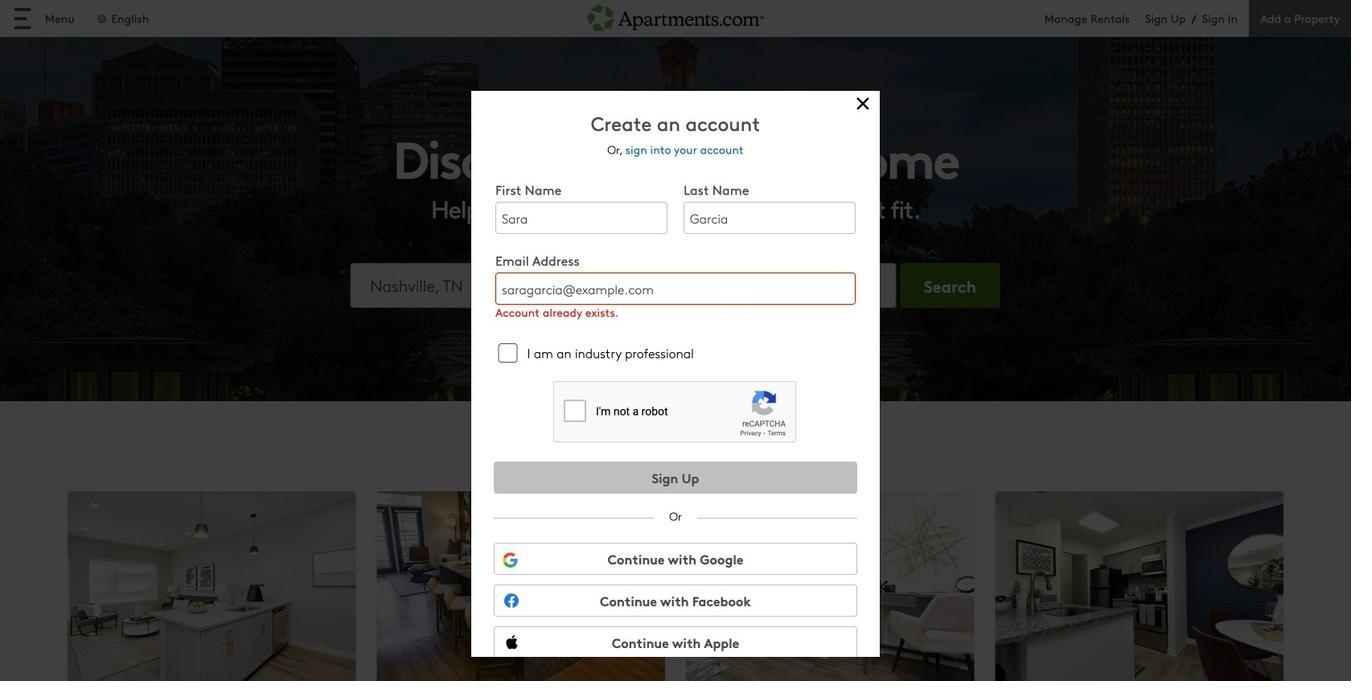 Task type: vqa. For each thing, say whether or not it's contained in the screenshot.
text box
yes



Task type: describe. For each thing, give the bounding box(es) containing it.
apartments.com logo image
[[587, 0, 764, 31]]

close image
[[851, 92, 875, 116]]



Task type: locate. For each thing, give the bounding box(es) containing it.
alert
[[495, 305, 856, 320]]

None text field
[[684, 202, 856, 234], [495, 273, 856, 305], [684, 202, 856, 234], [495, 273, 856, 305]]

None text field
[[495, 202, 668, 234]]



